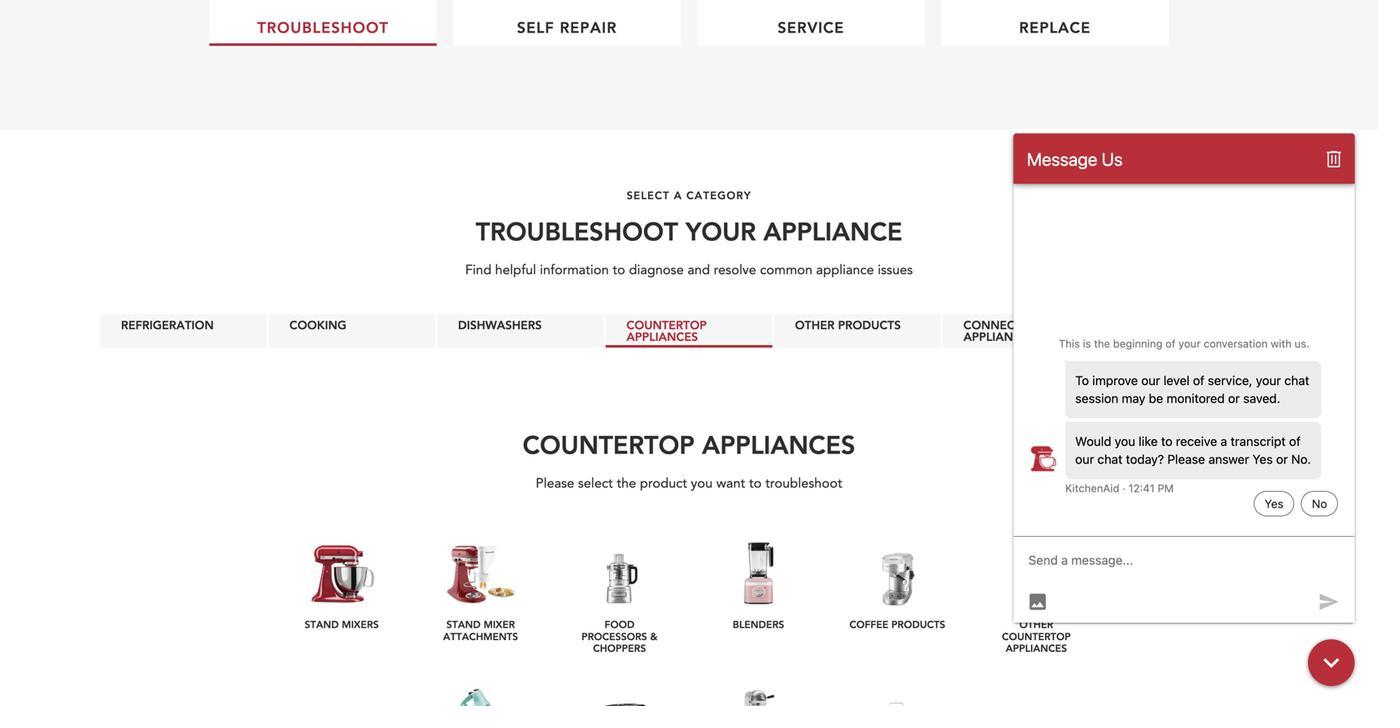 Task type: vqa. For each thing, say whether or not it's contained in the screenshot.
the top Empire Red icon
no



Task type: describe. For each thing, give the bounding box(es) containing it.
cooking link
[[269, 315, 436, 348]]

stand for stand mixer attachments
[[447, 618, 481, 632]]

1 vertical spatial countertop appliances
[[523, 428, 856, 461]]

please
[[536, 475, 575, 493]]

troubleshoot for troubleshoot your appliance
[[476, 215, 678, 247]]

a kitchenaid® countertop oven. image
[[976, 540, 1098, 607]]

stand mixer attachments
[[443, 618, 518, 644]]

connected appliances link
[[943, 315, 1110, 348]]

diagnose
[[629, 261, 684, 279]]

kitchenware. image
[[837, 678, 959, 707]]

a kitchenaid® stand mixer. image
[[281, 540, 403, 607]]

a kitchenaid® blender. image
[[698, 540, 820, 607]]

other products link
[[774, 315, 941, 348]]

countertop appliances link
[[606, 315, 773, 348]]

blenders link
[[698, 527, 820, 641]]

other countertop appliances link
[[976, 527, 1098, 665]]

other for other countertop appliances
[[1020, 618, 1054, 632]]

stand mixers link
[[281, 527, 403, 641]]

find
[[465, 261, 492, 279]]

troubleshoot your appliance
[[476, 215, 903, 247]]

please select the product you want to troubleshoot
[[536, 475, 843, 493]]

2 vertical spatial countertop
[[1002, 630, 1071, 644]]

repair
[[560, 17, 617, 37]]

&
[[650, 630, 658, 644]]

coffee products
[[850, 618, 946, 632]]

appliances inside the other countertop appliances
[[1006, 642, 1067, 656]]

stand mixer attachments link
[[420, 527, 542, 653]]

other products
[[795, 317, 901, 333]]

tab list containing refrigeration
[[0, 314, 1379, 349]]

want
[[717, 475, 746, 493]]

1 vertical spatial countertop
[[523, 428, 695, 461]]

appliance
[[817, 261, 874, 279]]

a kitchenaid® slow cooker. image
[[559, 678, 681, 707]]

common
[[760, 261, 813, 279]]

the
[[617, 475, 636, 493]]

food processors & choppers link
[[559, 527, 681, 665]]

refrigeration
[[121, 317, 214, 333]]

appliance
[[764, 215, 903, 247]]

select
[[627, 188, 670, 202]]

issues
[[878, 261, 913, 279]]

other for other products
[[795, 317, 835, 333]]

and
[[688, 261, 710, 279]]

self
[[517, 17, 555, 37]]



Task type: locate. For each thing, give the bounding box(es) containing it.
category
[[687, 188, 752, 202]]

service
[[778, 17, 845, 37]]

0 horizontal spatial troubleshoot
[[257, 17, 389, 37]]

stand left mixers
[[305, 618, 339, 632]]

products for coffee products
[[892, 618, 946, 632]]

countertop up select
[[523, 428, 695, 461]]

troubleshoot
[[257, 17, 389, 37], [476, 215, 678, 247]]

a kitchenaid® coffee maker. image
[[837, 540, 959, 607]]

mixer
[[484, 618, 515, 632]]

stand for stand mixers
[[305, 618, 339, 632]]

countertop appliances inside countertop appliances link
[[627, 317, 707, 345]]

0 vertical spatial other
[[795, 317, 835, 333]]

cooking
[[290, 317, 347, 333]]

self repair
[[517, 17, 617, 37]]

select
[[578, 475, 613, 493]]

other
[[795, 317, 835, 333], [1020, 618, 1054, 632]]

0 horizontal spatial stand
[[305, 618, 339, 632]]

you
[[691, 475, 713, 493]]

1 vertical spatial other
[[1020, 618, 1054, 632]]

to left the diagnose
[[613, 261, 625, 279]]

countertop appliances up please select the product you want to troubleshoot
[[523, 428, 856, 461]]

products for other products
[[838, 317, 901, 333]]

attachments
[[443, 630, 518, 644]]

countertop down "a kitchenaid® countertop oven." image
[[1002, 630, 1071, 644]]

a
[[674, 188, 683, 202]]

processors
[[582, 630, 647, 644]]

a kitchenaid® sparkling beverage maker. image
[[698, 678, 820, 707]]

connected appliances
[[964, 317, 1038, 345]]

1 vertical spatial troubleshoot
[[476, 215, 678, 247]]

countertop
[[627, 317, 707, 333], [523, 428, 695, 461], [1002, 630, 1071, 644]]

your
[[686, 215, 756, 247]]

1 vertical spatial to
[[749, 475, 762, 493]]

coffee
[[850, 618, 889, 632]]

1 stand from the left
[[305, 618, 339, 632]]

0 vertical spatial countertop appliances
[[627, 317, 707, 345]]

to right want
[[749, 475, 762, 493]]

select a category
[[627, 188, 752, 202]]

food
[[605, 618, 635, 632]]

countertop appliances down the diagnose
[[627, 317, 707, 345]]

stand
[[305, 618, 339, 632], [447, 618, 481, 632]]

replace
[[1020, 17, 1091, 37]]

0 horizontal spatial to
[[613, 261, 625, 279]]

stand inside stand mixer attachments
[[447, 618, 481, 632]]

1 horizontal spatial troubleshoot
[[476, 215, 678, 247]]

other down common
[[795, 317, 835, 333]]

resolve
[[714, 261, 757, 279]]

0 horizontal spatial other
[[795, 317, 835, 333]]

1 horizontal spatial other
[[1020, 618, 1054, 632]]

troubleshoot for troubleshoot
[[257, 17, 389, 37]]

to
[[613, 261, 625, 279], [749, 475, 762, 493]]

0 vertical spatial to
[[613, 261, 625, 279]]

dishwashers link
[[437, 315, 604, 348]]

1 vertical spatial products
[[892, 618, 946, 632]]

products right coffee
[[892, 618, 946, 632]]

1 horizontal spatial to
[[749, 475, 762, 493]]

mixers
[[342, 618, 379, 632]]

blenders
[[733, 618, 785, 632]]

dishwashers
[[458, 317, 542, 333]]

troubleshoot
[[766, 475, 843, 493]]

tab list
[[0, 314, 1379, 349]]

product
[[640, 475, 687, 493]]

0 vertical spatial countertop
[[627, 317, 707, 333]]

other down "a kitchenaid® countertop oven." image
[[1020, 618, 1054, 632]]

information
[[540, 261, 609, 279]]

countertop appliances
[[627, 317, 707, 345], [523, 428, 856, 461]]

a kitchenaid® hand mixer. image
[[420, 678, 542, 707]]

0 vertical spatial products
[[838, 317, 901, 333]]

stand mixers
[[305, 618, 379, 632]]

products down appliance
[[838, 317, 901, 333]]

countertop down the diagnose
[[627, 317, 707, 333]]

choppers
[[593, 642, 646, 656]]

0 vertical spatial troubleshoot
[[257, 17, 389, 37]]

other countertop appliances
[[1002, 618, 1071, 656]]

appliances
[[627, 329, 698, 345], [964, 329, 1035, 345], [702, 428, 856, 461], [1006, 642, 1067, 656]]

coffee products link
[[837, 527, 959, 641]]

a kitchenaid® stand mixer with attachment. image
[[420, 540, 542, 607]]

products
[[838, 317, 901, 333], [892, 618, 946, 632]]

find helpful information to diagnose and resolve common appliance issues
[[465, 261, 913, 279]]

a kitchenaid® food processor. image
[[559, 540, 681, 607]]

helpful
[[495, 261, 536, 279]]

appliances inside 'connected appliances'
[[964, 329, 1035, 345]]

food processors & choppers
[[582, 618, 658, 656]]

refrigeration link
[[100, 315, 267, 348]]

products inside tab list
[[838, 317, 901, 333]]

stand left mixer
[[447, 618, 481, 632]]

other inside the other countertop appliances
[[1020, 618, 1054, 632]]

connected
[[964, 317, 1038, 333]]

1 horizontal spatial stand
[[447, 618, 481, 632]]

2 stand from the left
[[447, 618, 481, 632]]



